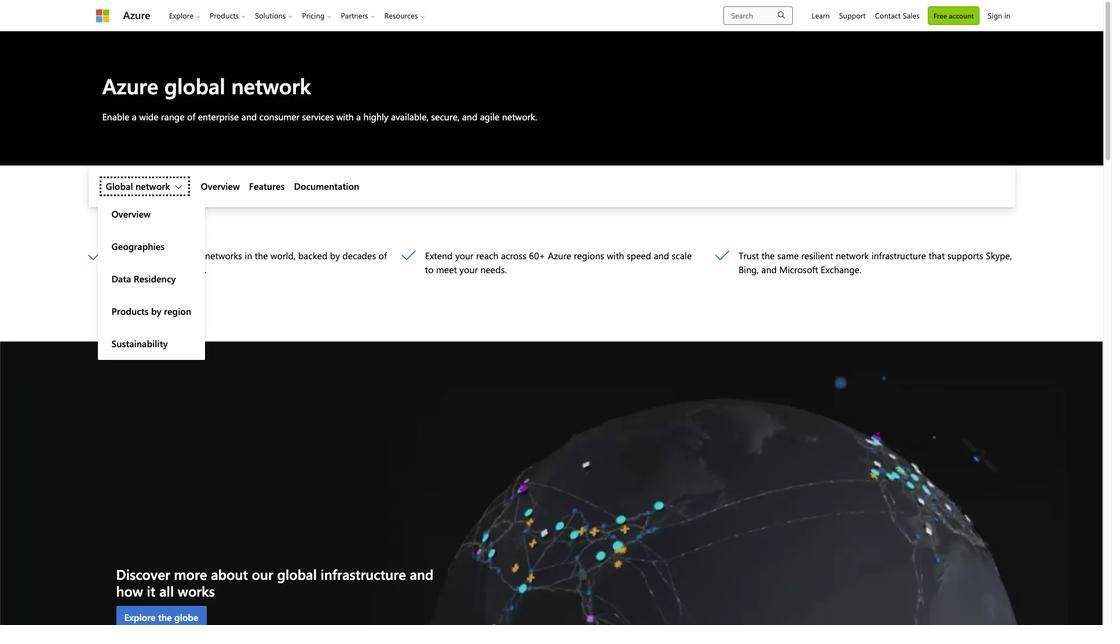 Task type: vqa. For each thing, say whether or not it's contained in the screenshot.
JOIN ONE OF THE LARGEST NETWORKS IN THE WORLD, BACKED BY DECADES OF CONTINUOUS INVESTMENT. on the left of page
yes



Task type: describe. For each thing, give the bounding box(es) containing it.
and inside 'trust the same resilient network infrastructure that supports skype, bing, and microsoft exchange.'
[[762, 264, 777, 276]]

trust the same resilient network infrastructure that supports skype, bing, and microsoft exchange.
[[739, 250, 1012, 276]]

needs.
[[480, 264, 507, 276]]

products for products
[[210, 10, 239, 20]]

highly
[[364, 111, 388, 123]]

enterprise
[[198, 111, 239, 123]]

the inside 'trust the same resilient network infrastructure that supports skype, bing, and microsoft exchange.'
[[762, 250, 775, 262]]

azure link
[[123, 8, 150, 23]]

and inside "discover more about our global infrastructure and how it all works"
[[410, 565, 434, 584]]

pricing button
[[297, 0, 336, 31]]

continuous
[[112, 264, 157, 276]]

overview inside global network element
[[112, 208, 151, 220]]

one
[[130, 250, 146, 262]]

secure,
[[431, 111, 460, 123]]

azure for azure
[[123, 8, 150, 22]]

1 a from the left
[[132, 111, 137, 123]]

works
[[178, 582, 215, 600]]

data residency
[[112, 273, 176, 285]]

residency
[[134, 273, 176, 285]]

learn
[[812, 10, 830, 20]]

contact
[[875, 10, 901, 20]]

2 horizontal spatial of
[[379, 250, 387, 262]]

sustainability link
[[98, 328, 205, 361]]

contact sales
[[875, 10, 920, 20]]

products for products by region
[[112, 306, 149, 318]]

investment.
[[159, 264, 207, 276]]

documentation
[[294, 180, 359, 193]]

meet
[[436, 264, 457, 276]]

Search azure.com text field
[[724, 6, 793, 25]]

backed
[[298, 250, 328, 262]]

by inside global network element
[[151, 306, 161, 318]]

network.
[[502, 111, 537, 123]]

global network element
[[98, 198, 205, 361]]

0 vertical spatial network
[[231, 71, 311, 100]]

Global search field
[[724, 6, 793, 25]]

join
[[112, 250, 128, 262]]

data residency link
[[98, 263, 205, 296]]

infrastructure for that
[[872, 250, 926, 262]]

0 vertical spatial in
[[1004, 10, 1011, 20]]

extend
[[425, 250, 453, 262]]

wide
[[139, 111, 158, 123]]

azure global network
[[102, 71, 311, 100]]

global network
[[106, 180, 170, 193]]

learn link
[[807, 0, 835, 31]]

discover
[[116, 565, 170, 584]]

explore the globe link
[[116, 607, 207, 626]]

account
[[949, 11, 974, 20]]

resilient
[[801, 250, 833, 262]]

solutions button
[[250, 0, 297, 31]]

supports
[[948, 250, 983, 262]]

available,
[[391, 111, 429, 123]]

resources
[[384, 10, 418, 20]]

products button
[[205, 0, 250, 31]]

bing,
[[739, 264, 759, 276]]

the up investment.
[[159, 250, 172, 262]]

services
[[302, 111, 334, 123]]

skype,
[[986, 250, 1012, 262]]

overview element
[[88, 166, 1015, 361]]

infrastructure for and
[[321, 565, 406, 584]]

free
[[934, 11, 947, 20]]

networks
[[205, 250, 242, 262]]

0 horizontal spatial of
[[148, 250, 157, 262]]

consumer
[[259, 111, 300, 123]]

all
[[159, 582, 174, 600]]

global
[[106, 180, 133, 193]]

geographies link
[[98, 231, 205, 263]]

support link
[[835, 0, 871, 31]]

products by region link
[[98, 296, 205, 328]]

sign in link
[[983, 0, 1015, 31]]

products by region
[[112, 306, 191, 318]]

largest
[[175, 250, 203, 262]]

partners
[[341, 10, 368, 20]]

sustainability
[[112, 338, 168, 350]]

decades
[[343, 250, 376, 262]]

explore button
[[164, 0, 205, 31]]

that
[[929, 250, 945, 262]]

geographies
[[112, 241, 165, 253]]



Task type: locate. For each thing, give the bounding box(es) containing it.
regions
[[574, 250, 604, 262]]

features
[[249, 180, 285, 193]]

1 horizontal spatial of
[[187, 111, 195, 123]]

overview
[[201, 180, 240, 193], [112, 208, 151, 220]]

infrastructure inside "discover more about our global infrastructure and how it all works"
[[321, 565, 406, 584]]

your
[[455, 250, 474, 262], [460, 264, 478, 276]]

explore inside explore the globe 'link'
[[124, 612, 156, 624]]

network up exchange.
[[836, 250, 869, 262]]

0 vertical spatial infrastructure
[[872, 250, 926, 262]]

global network button
[[98, 175, 191, 198]]

extend your reach across 60+ azure regions with speed and scale to meet your needs.
[[425, 250, 692, 276]]

trust
[[739, 250, 759, 262]]

our
[[252, 565, 273, 584]]

explore inside explore dropdown button
[[169, 10, 193, 20]]

1 horizontal spatial infrastructure
[[872, 250, 926, 262]]

global inside "discover more about our global infrastructure and how it all works"
[[277, 565, 317, 584]]

data
[[112, 273, 131, 285]]

solutions
[[255, 10, 286, 20]]

0 horizontal spatial products
[[112, 306, 149, 318]]

1 vertical spatial products
[[112, 306, 149, 318]]

0 horizontal spatial in
[[245, 250, 252, 262]]

infrastructure
[[872, 250, 926, 262], [321, 565, 406, 584]]

products inside global network element
[[112, 306, 149, 318]]

join one of the largest networks in the world, backed by decades of continuous investment.
[[112, 250, 387, 276]]

sign
[[988, 10, 1002, 20]]

1 horizontal spatial in
[[1004, 10, 1011, 20]]

explore right 'azure' "link"
[[169, 10, 193, 20]]

0 vertical spatial your
[[455, 250, 474, 262]]

60+
[[529, 250, 545, 262]]

scale
[[672, 250, 692, 262]]

1 vertical spatial overview link
[[98, 198, 205, 231]]

0 vertical spatial global
[[164, 71, 225, 100]]

global right our
[[277, 565, 317, 584]]

how
[[116, 582, 143, 600]]

azure left explore dropdown button
[[123, 8, 150, 22]]

explore for explore the globe
[[124, 612, 156, 624]]

network
[[231, 71, 311, 100], [136, 180, 170, 193], [836, 250, 869, 262]]

overview down global network
[[112, 208, 151, 220]]

1 vertical spatial your
[[460, 264, 478, 276]]

1 horizontal spatial by
[[330, 250, 340, 262]]

pricing
[[302, 10, 325, 20]]

microsoft
[[779, 264, 818, 276]]

with right 'services'
[[336, 111, 354, 123]]

explore for explore
[[169, 10, 193, 20]]

0 vertical spatial by
[[330, 250, 340, 262]]

world,
[[271, 250, 296, 262]]

explore down the "how"
[[124, 612, 156, 624]]

2 vertical spatial azure
[[548, 250, 571, 262]]

support
[[839, 10, 866, 20]]

same
[[777, 250, 799, 262]]

0 vertical spatial with
[[336, 111, 354, 123]]

0 vertical spatial overview
[[201, 180, 240, 193]]

products
[[210, 10, 239, 20], [112, 306, 149, 318]]

overview left features
[[201, 180, 240, 193]]

and
[[241, 111, 257, 123], [462, 111, 478, 123], [654, 250, 669, 262], [762, 264, 777, 276], [410, 565, 434, 584]]

1 vertical spatial global
[[277, 565, 317, 584]]

by inside join one of the largest networks in the world, backed by decades of continuous investment.
[[330, 250, 340, 262]]

0 horizontal spatial infrastructure
[[321, 565, 406, 584]]

azure right 60+ at top
[[548, 250, 571, 262]]

the left "globe"
[[158, 612, 172, 624]]

products right explore dropdown button
[[210, 10, 239, 20]]

contact sales link
[[871, 0, 924, 31]]

and inside extend your reach across 60+ azure regions with speed and scale to meet your needs.
[[654, 250, 669, 262]]

the right "trust"
[[762, 250, 775, 262]]

more
[[174, 565, 207, 584]]

resources button
[[380, 0, 430, 31]]

1 vertical spatial by
[[151, 306, 161, 318]]

2 horizontal spatial network
[[836, 250, 869, 262]]

products inside dropdown button
[[210, 10, 239, 20]]

1 vertical spatial overview
[[112, 208, 151, 220]]

range
[[161, 111, 185, 123]]

your right meet
[[460, 264, 478, 276]]

a left highly
[[356, 111, 361, 123]]

with inside extend your reach across 60+ azure regions with speed and scale to meet your needs.
[[607, 250, 624, 262]]

of
[[187, 111, 195, 123], [148, 250, 157, 262], [379, 250, 387, 262]]

2 a from the left
[[356, 111, 361, 123]]

your up meet
[[455, 250, 474, 262]]

products down data
[[112, 306, 149, 318]]

the inside explore the globe 'link'
[[158, 612, 172, 624]]

a left wide
[[132, 111, 137, 123]]

1 vertical spatial explore
[[124, 612, 156, 624]]

by left region
[[151, 306, 161, 318]]

it
[[147, 582, 156, 600]]

azure
[[123, 8, 150, 22], [102, 71, 158, 100], [548, 250, 571, 262]]

in right sign
[[1004, 10, 1011, 20]]

across
[[501, 250, 527, 262]]

about
[[211, 565, 248, 584]]

0 vertical spatial products
[[210, 10, 239, 20]]

explore the globe
[[124, 612, 198, 624]]

1 vertical spatial infrastructure
[[321, 565, 406, 584]]

1 vertical spatial with
[[607, 250, 624, 262]]

1 horizontal spatial a
[[356, 111, 361, 123]]

network inside dropdown button
[[136, 180, 170, 193]]

discover more about our global infrastructure and how it all works
[[116, 565, 434, 600]]

1 horizontal spatial overview
[[201, 180, 240, 193]]

partners button
[[336, 0, 380, 31]]

with
[[336, 111, 354, 123], [607, 250, 624, 262]]

azure for azure global network
[[102, 71, 158, 100]]

1 horizontal spatial with
[[607, 250, 624, 262]]

1 horizontal spatial network
[[231, 71, 311, 100]]

the
[[159, 250, 172, 262], [255, 250, 268, 262], [762, 250, 775, 262], [158, 612, 172, 624]]

0 vertical spatial explore
[[169, 10, 193, 20]]

exchange.
[[821, 264, 862, 276]]

by
[[330, 250, 340, 262], [151, 306, 161, 318]]

0 horizontal spatial overview
[[112, 208, 151, 220]]

free account link
[[928, 6, 980, 25]]

1 vertical spatial network
[[136, 180, 170, 193]]

azure up enable
[[102, 71, 158, 100]]

azure inside extend your reach across 60+ azure regions with speed and scale to meet your needs.
[[548, 250, 571, 262]]

1 vertical spatial azure
[[102, 71, 158, 100]]

in right networks
[[245, 250, 252, 262]]

speed
[[627, 250, 651, 262]]

to
[[425, 264, 434, 276]]

overview link left features link
[[201, 180, 240, 194]]

enable a wide range of enterprise and consumer services with a highly available, secure, and agile network.
[[102, 111, 537, 123]]

global
[[164, 71, 225, 100], [277, 565, 317, 584]]

reach
[[476, 250, 499, 262]]

1 horizontal spatial products
[[210, 10, 239, 20]]

the left world,
[[255, 250, 268, 262]]

explore
[[169, 10, 193, 20], [124, 612, 156, 624]]

region
[[164, 306, 191, 318]]

in inside join one of the largest networks in the world, backed by decades of continuous investment.
[[245, 250, 252, 262]]

features link
[[249, 180, 285, 194]]

infrastructure inside 'trust the same resilient network infrastructure that supports skype, bing, and microsoft exchange.'
[[872, 250, 926, 262]]

1 vertical spatial in
[[245, 250, 252, 262]]

globe
[[174, 612, 198, 624]]

global up 'range'
[[164, 71, 225, 100]]

1 horizontal spatial explore
[[169, 10, 193, 20]]

azure inside the primary element
[[123, 8, 150, 22]]

0 horizontal spatial explore
[[124, 612, 156, 624]]

2 vertical spatial network
[[836, 250, 869, 262]]

network up consumer
[[231, 71, 311, 100]]

0 horizontal spatial network
[[136, 180, 170, 193]]

sales
[[903, 10, 920, 20]]

of right one
[[148, 250, 157, 262]]

1 horizontal spatial global
[[277, 565, 317, 584]]

0 horizontal spatial a
[[132, 111, 137, 123]]

agile
[[480, 111, 500, 123]]

0 vertical spatial azure
[[123, 8, 150, 22]]

free account
[[934, 11, 974, 20]]

of right 'range'
[[187, 111, 195, 123]]

sign in
[[988, 10, 1011, 20]]

0 horizontal spatial global
[[164, 71, 225, 100]]

0 horizontal spatial with
[[336, 111, 354, 123]]

network right global
[[136, 180, 170, 193]]

0 vertical spatial overview link
[[201, 180, 240, 194]]

documentation link
[[294, 180, 359, 194]]

by right backed
[[330, 250, 340, 262]]

in
[[1004, 10, 1011, 20], [245, 250, 252, 262]]

of right decades
[[379, 250, 387, 262]]

overview link down global network
[[98, 198, 205, 231]]

primary element
[[88, 0, 436, 31]]

enable
[[102, 111, 129, 123]]

network inside 'trust the same resilient network infrastructure that supports skype, bing, and microsoft exchange.'
[[836, 250, 869, 262]]

0 horizontal spatial by
[[151, 306, 161, 318]]

with left speed
[[607, 250, 624, 262]]



